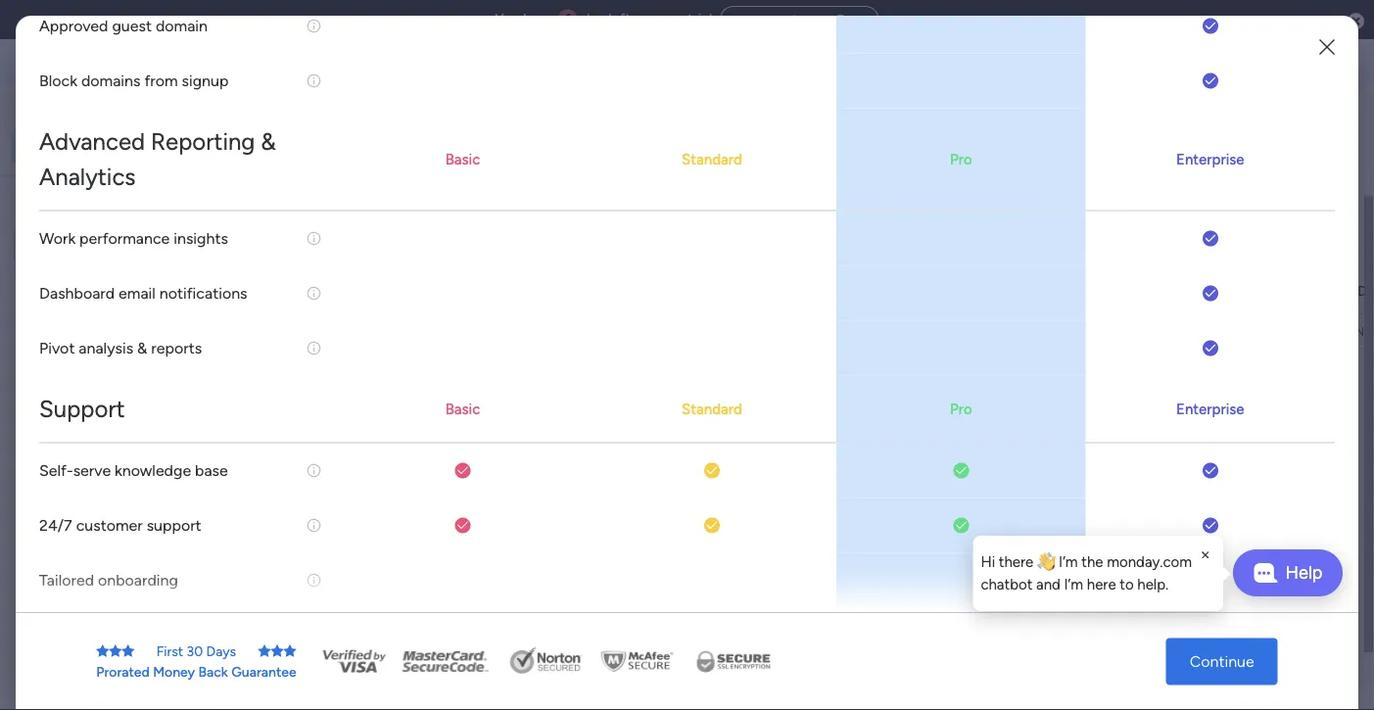 Task type: vqa. For each thing, say whether or not it's contained in the screenshot.
right PLAN
yes



Task type: locate. For each thing, give the bounding box(es) containing it.
basic
[[445, 150, 480, 168], [445, 400, 480, 418]]

star image up guarantee
[[258, 644, 271, 658]]

to
[[1120, 575, 1134, 593]]

week
[[1074, 325, 1104, 341]]

1 vertical spatial marketing plan
[[819, 325, 909, 341]]

now
[[806, 12, 834, 28]]

0 vertical spatial pro
[[950, 150, 972, 168]]

signup
[[182, 72, 229, 90]]

chatbot
[[981, 575, 1033, 593]]

& for reporting
[[261, 127, 276, 156]]

star image up prorated
[[122, 644, 134, 658]]

domains
[[81, 72, 140, 90]]

1 enterprise from the top
[[1176, 150, 1244, 168]]

0 horizontal spatial /
[[379, 600, 388, 625]]

1 vertical spatial basic
[[445, 400, 480, 418]]

pro for support
[[950, 400, 972, 418]]

hi there 👋,  i'm the monday.com chatbot and i'm here to help.
[[981, 553, 1192, 593]]

pivot
[[39, 339, 75, 358]]

0 vertical spatial marketing plan
[[46, 283, 136, 299]]

i'm
[[1059, 553, 1078, 571], [1064, 575, 1083, 593]]

1 left day
[[565, 11, 571, 28]]

1 horizontal spatial &
[[261, 127, 276, 156]]

trial
[[688, 11, 712, 28]]

left
[[609, 11, 631, 28]]

0 horizontal spatial marketing
[[46, 283, 107, 299]]

0 vertical spatial /
[[379, 600, 388, 625]]

star image
[[96, 644, 109, 658], [109, 644, 122, 658], [271, 644, 284, 658], [284, 644, 296, 658]]

2 enterprise from the top
[[1176, 400, 1244, 418]]

0 vertical spatial basic
[[445, 150, 480, 168]]

from
[[144, 72, 178, 90]]

enterprise for advanced reporting & analytics
[[1176, 150, 1244, 168]]

my work
[[43, 139, 95, 156]]

Search in workspace field
[[41, 235, 164, 258]]

None search field
[[289, 196, 467, 227]]

marketing
[[46, 283, 107, 299], [819, 325, 880, 341]]

0 horizontal spatial &
[[137, 339, 147, 358]]

1 vertical spatial enterprise
[[1176, 400, 1244, 418]]

support
[[147, 516, 201, 535]]

marketing plan list box
[[0, 270, 250, 572]]

analytics
[[39, 163, 136, 191]]

domain
[[156, 17, 208, 35]]

0 vertical spatial standard
[[682, 150, 742, 168]]

Filter dashboard by text search field
[[289, 196, 467, 227]]

knowledge
[[115, 461, 191, 480]]

dat
[[1358, 283, 1374, 299]]

help button
[[1233, 549, 1343, 596], [1208, 654, 1276, 687]]

pivot analysis & reports
[[39, 339, 202, 358]]

this week
[[1048, 325, 1104, 341]]

norton secured image
[[502, 647, 590, 676]]

0 vertical spatial &
[[261, 127, 276, 156]]

notifications image
[[1030, 53, 1050, 72]]

a
[[404, 670, 416, 695]]

standard
[[682, 150, 742, 168], [682, 400, 742, 418]]

option
[[0, 273, 250, 277]]

dashboard email notifications
[[39, 284, 247, 303]]

customize
[[650, 203, 716, 220]]

1 pro from the top
[[950, 150, 972, 168]]

plan inside list box
[[111, 283, 136, 299]]

0 vertical spatial help
[[1286, 562, 1323, 583]]

0 vertical spatial help button
[[1233, 549, 1343, 596]]

/
[[379, 600, 388, 625], [467, 670, 476, 695]]

items
[[577, 203, 611, 220], [416, 394, 450, 410], [447, 464, 480, 481], [450, 535, 484, 551], [404, 605, 438, 622]]

2 star image from the left
[[258, 644, 271, 658]]

2 standard from the top
[[682, 400, 742, 418]]

1 vertical spatial help button
[[1208, 654, 1276, 687]]

1 vertical spatial pro
[[950, 400, 972, 418]]

main workspace
[[45, 195, 161, 214]]

back
[[198, 664, 228, 680]]

1 horizontal spatial 1
[[565, 11, 571, 28]]

advanced
[[39, 127, 145, 156]]

base
[[195, 461, 228, 480]]

1 basic from the top
[[445, 150, 480, 168]]

there
[[999, 553, 1034, 571]]

2 vertical spatial 0 items
[[438, 535, 484, 551]]

&
[[261, 127, 276, 156], [137, 339, 147, 358]]

your
[[655, 11, 684, 28]]

day
[[581, 11, 605, 28]]

0 vertical spatial plan
[[111, 283, 136, 299]]

first 30 days
[[156, 643, 236, 660]]

help
[[1286, 562, 1323, 583], [1224, 660, 1260, 680]]

you have 1 day left on your trial
[[495, 11, 712, 28]]

1 horizontal spatial marketing plan
[[819, 325, 909, 341]]

later
[[330, 600, 374, 625]]

select product image
[[18, 53, 37, 72]]

& inside 'advanced reporting & analytics'
[[261, 127, 276, 156]]

i'm right 👋, on the bottom right of the page
[[1059, 553, 1078, 571]]

2 basic from the top
[[445, 400, 480, 418]]

tailored
[[39, 571, 94, 590]]

hide done items
[[510, 203, 611, 220]]

1 horizontal spatial marketing
[[819, 325, 880, 341]]

0 horizontal spatial star image
[[122, 644, 134, 658]]

1 vertical spatial 1
[[348, 323, 354, 340]]

help.
[[1137, 575, 1169, 593]]

1 horizontal spatial star image
[[258, 644, 271, 658]]

1 vertical spatial marketing
[[819, 325, 880, 341]]

continue
[[1190, 652, 1254, 671]]

and
[[1036, 575, 1061, 593]]

home image
[[18, 104, 37, 123]]

marketing inside list box
[[46, 283, 107, 299]]

my work button
[[12, 132, 211, 163]]

& right "reporting" on the top left of page
[[261, 127, 276, 156]]

1 star image from the left
[[96, 644, 109, 658]]

i'm right and
[[1064, 575, 1083, 593]]

1 vertical spatial /
[[467, 670, 476, 695]]

monday
[[87, 51, 154, 73]]

star image
[[122, 644, 134, 658], [258, 644, 271, 658]]

items inside later / 0 items
[[404, 605, 438, 622]]

insights
[[174, 229, 228, 248]]

2 pro from the top
[[950, 400, 972, 418]]

approved
[[39, 17, 108, 35]]

1 vertical spatial &
[[137, 339, 147, 358]]

upgrade now link
[[720, 6, 879, 33]]

1 vertical spatial plan
[[883, 325, 909, 341]]

task 1
[[318, 323, 354, 340]]

0 horizontal spatial marketing plan
[[46, 283, 136, 299]]

ssl encrypted image
[[684, 647, 782, 676]]

search everything image
[[1208, 53, 1227, 72]]

1 vertical spatial standard
[[682, 400, 742, 418]]

1
[[565, 11, 571, 28], [348, 323, 354, 340]]

& left 'reports' at the left of the page
[[137, 339, 147, 358]]

0 horizontal spatial help
[[1224, 660, 1260, 680]]

0 horizontal spatial plan
[[111, 283, 136, 299]]

marketing plan
[[46, 283, 136, 299], [819, 325, 909, 341]]

pro
[[950, 150, 972, 168], [950, 400, 972, 418]]

dialog
[[973, 536, 1223, 611]]

this
[[1048, 325, 1071, 341]]

guarantee
[[231, 664, 296, 680]]

workspace selection element
[[19, 192, 164, 218]]

1 right "task"
[[348, 323, 354, 340]]

enterprise
[[1176, 150, 1244, 168], [1176, 400, 1244, 418]]

1 vertical spatial 0 items
[[434, 464, 480, 481]]

work
[[39, 229, 76, 248]]

button padding image
[[1317, 37, 1337, 57]]

0 vertical spatial enterprise
[[1176, 150, 1244, 168]]

2 star image from the left
[[109, 644, 122, 658]]

1 standard from the top
[[682, 150, 742, 168]]

0 vertical spatial marketing
[[46, 283, 107, 299]]

plan
[[111, 283, 136, 299], [883, 325, 909, 341]]

/ right date
[[467, 670, 476, 695]]

monday button
[[51, 37, 312, 88]]

analysis
[[79, 339, 133, 358]]

/ right later
[[379, 600, 388, 625]]

mastercard secure code image
[[396, 647, 494, 676]]



Task type: describe. For each thing, give the bounding box(es) containing it.
date
[[421, 670, 462, 695]]

days
[[206, 643, 236, 660]]

30
[[187, 643, 203, 660]]

workspace
[[83, 195, 161, 214]]

have
[[523, 11, 554, 28]]

you
[[495, 11, 520, 28]]

chat bot icon image
[[1253, 563, 1278, 583]]

performance
[[79, 229, 170, 248]]

m
[[23, 196, 34, 213]]

onboarding
[[98, 571, 178, 590]]

here
[[1087, 575, 1116, 593]]

customer
[[76, 516, 143, 535]]

1 horizontal spatial /
[[467, 670, 476, 695]]

👋,
[[1037, 553, 1055, 571]]

later / 0 items
[[330, 600, 438, 625]]

4 star image from the left
[[284, 644, 296, 658]]

0 vertical spatial 0 items
[[404, 394, 450, 410]]

3 star image from the left
[[271, 644, 284, 658]]

marketing plan link
[[816, 314, 997, 350]]

approved guest domain
[[39, 17, 208, 35]]

without a date /
[[330, 670, 480, 695]]

my
[[43, 139, 62, 156]]

prorated
[[96, 664, 150, 680]]

self-serve knowledge base
[[39, 461, 228, 480]]

nov
[[1355, 323, 1374, 339]]

standard for advanced reporting & analytics
[[682, 150, 742, 168]]

1 horizontal spatial plan
[[883, 325, 909, 341]]

0 vertical spatial 1
[[565, 11, 571, 28]]

0 horizontal spatial 1
[[348, 323, 354, 340]]

1 vertical spatial help
[[1224, 660, 1260, 680]]

verified by visa image
[[320, 647, 388, 676]]

24/7
[[39, 516, 72, 535]]

inbox image
[[1073, 53, 1093, 72]]

dapulse close image
[[1348, 11, 1364, 31]]

done
[[543, 203, 574, 220]]

block
[[39, 72, 77, 90]]

task
[[318, 323, 345, 340]]

hi
[[981, 553, 995, 571]]

1 vertical spatial i'm
[[1064, 575, 1083, 593]]

on
[[634, 11, 651, 28]]

marketing plan inside list box
[[46, 283, 136, 299]]

serve
[[73, 461, 111, 480]]

advanced reporting & analytics
[[39, 127, 276, 191]]

money
[[153, 664, 195, 680]]

& for analysis
[[137, 339, 147, 358]]

hide
[[510, 203, 539, 220]]

pro for advanced reporting & analytics
[[950, 150, 972, 168]]

1 star image from the left
[[122, 644, 134, 658]]

0 inside later / 0 items
[[392, 605, 401, 622]]

upgrade now
[[752, 12, 834, 28]]

continue button
[[1166, 638, 1278, 685]]

basic for advanced reporting & analytics
[[445, 150, 480, 168]]

guest
[[112, 17, 152, 35]]

work
[[65, 139, 95, 156]]

email
[[119, 284, 156, 303]]

dapulse rightstroke image
[[834, 13, 847, 28]]

without
[[330, 670, 400, 695]]

workspace image
[[19, 193, 38, 215]]

upgrade
[[752, 12, 803, 28]]

monday.com
[[1107, 553, 1192, 571]]

basic for support
[[445, 400, 480, 418]]

reporting
[[151, 127, 255, 156]]

notifications
[[159, 284, 247, 303]]

reports
[[151, 339, 202, 358]]

block domains from signup
[[39, 72, 229, 90]]

support
[[39, 395, 125, 423]]

group
[[1079, 283, 1117, 299]]

work performance insights
[[39, 229, 228, 248]]

standard for support
[[682, 400, 742, 418]]

first
[[156, 643, 183, 660]]

0 vertical spatial i'm
[[1059, 553, 1078, 571]]

1 horizontal spatial help
[[1286, 562, 1323, 583]]

the
[[1082, 553, 1103, 571]]

self-
[[39, 461, 73, 480]]

tailored onboarding
[[39, 571, 178, 590]]

mcafee secure image
[[598, 647, 676, 676]]

main
[[45, 195, 79, 214]]

dashboard
[[39, 284, 115, 303]]

search image
[[444, 204, 459, 219]]

kendall parks image
[[1319, 47, 1351, 78]]

24/7 customer support
[[39, 516, 201, 535]]

customize button
[[619, 196, 724, 227]]

prorated money back guarantee
[[96, 664, 296, 680]]

dialog containing hi there 👋,  i'm the monday.com
[[973, 536, 1223, 611]]

enterprise for support
[[1176, 400, 1244, 418]]



